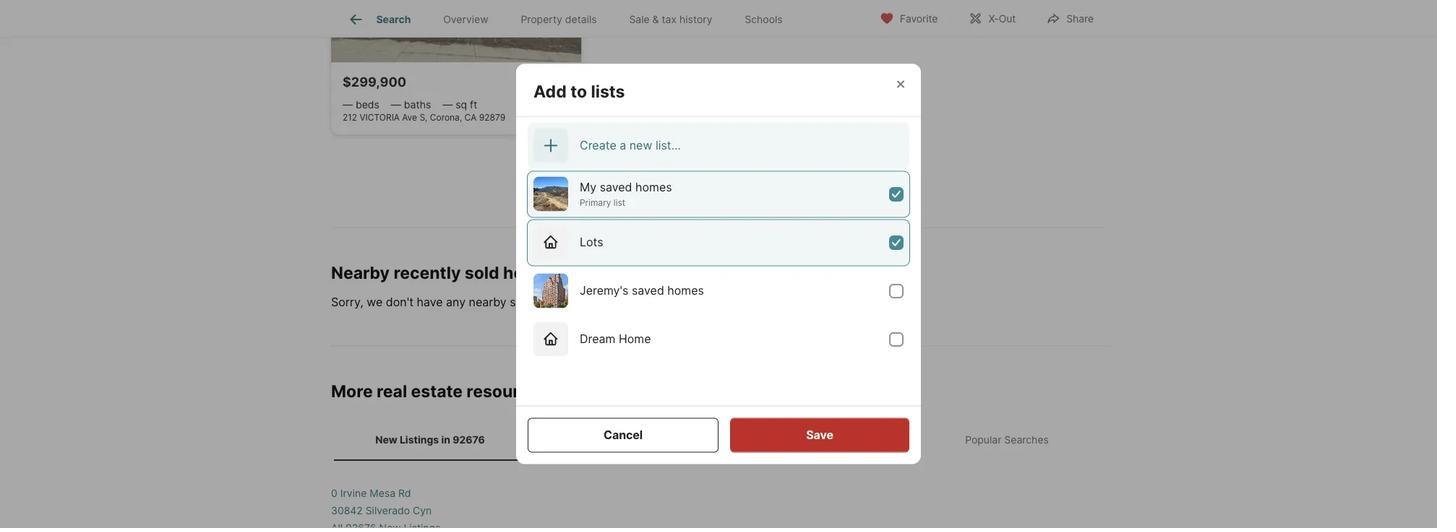 Task type: vqa. For each thing, say whether or not it's contained in the screenshot.
—
yes



Task type: describe. For each thing, give the bounding box(es) containing it.
schools
[[745, 13, 783, 25]]

share button
[[1034, 3, 1106, 33]]

cyn
[[413, 505, 432, 517]]

favorite button
[[868, 3, 951, 33]]

property details
[[521, 13, 597, 25]]

212
[[343, 112, 357, 123]]

home
[[619, 332, 651, 346]]

1 horizontal spatial in
[[800, 295, 810, 310]]

homes inside the my saved homes primary list
[[636, 180, 672, 195]]

cancel button
[[528, 418, 719, 453]]

sq
[[456, 99, 467, 111]]

new listings in 92676 tab
[[334, 423, 526, 458]]

more real estate resources
[[331, 382, 548, 402]]

jeremy's
[[580, 284, 629, 298]]

Jeremy's saved homes checkbox
[[889, 284, 904, 299]]

all
[[671, 295, 683, 310]]

212 victoria ave s, corona, ca 92879
[[343, 112, 506, 123]]

1 horizontal spatial to
[[588, 295, 599, 310]]

— for — baths
[[391, 99, 401, 111]]

victoria
[[360, 112, 400, 123]]

sale & tax history tab
[[613, 2, 729, 37]]

tax
[[662, 13, 677, 25]]

irvine
[[340, 487, 367, 500]]

out
[[999, 13, 1016, 25]]

add to lists dialog
[[516, 64, 921, 465]]

favorite
[[900, 13, 938, 25]]

we
[[367, 295, 383, 310]]

resources
[[467, 382, 548, 402]]

counties
[[813, 434, 855, 446]]

x-
[[989, 13, 999, 25]]

display.
[[603, 295, 644, 310]]

add to lists element
[[534, 64, 643, 102]]

cities tab
[[526, 423, 719, 458]]

0
[[331, 487, 338, 500]]

lists
[[591, 81, 625, 102]]

s,
[[420, 112, 428, 123]]

new
[[630, 138, 653, 153]]

Lots checkbox
[[889, 236, 904, 250]]

— for — beds
[[343, 99, 353, 111]]

nearby counties
[[775, 434, 855, 446]]

mesa
[[370, 487, 396, 500]]

$299,900
[[343, 74, 407, 90]]

tab list containing new listings in 92676
[[331, 420, 1106, 461]]

estate
[[411, 382, 463, 402]]

search link
[[347, 11, 411, 28]]

dream home
[[580, 332, 651, 346]]

add to lists
[[534, 81, 625, 102]]

share
[[1067, 13, 1094, 25]]

— baths
[[391, 99, 431, 111]]

create
[[580, 138, 617, 153]]

nearby for nearby counties
[[775, 434, 810, 446]]

0 irvine mesa rd 30842 silverado cyn
[[331, 487, 432, 517]]

more real estate resources heading
[[331, 382, 1106, 420]]

primary
[[580, 197, 611, 208]]

ft
[[470, 99, 477, 111]]

property
[[521, 13, 563, 25]]

list
[[614, 197, 626, 208]]

lots
[[580, 235, 604, 249]]

92676
[[453, 434, 485, 446]]

overview tab
[[427, 2, 505, 37]]

popular searches
[[966, 434, 1049, 446]]

don't
[[386, 295, 414, 310]]

nearby for nearby recently sold homes
[[331, 263, 390, 283]]

1 horizontal spatial sold
[[734, 295, 757, 310]]

more
[[700, 168, 728, 182]]

new listings in 92676
[[375, 434, 485, 446]]

0 irvine mesa rd link
[[331, 487, 411, 500]]

search
[[376, 13, 411, 25]]

save button
[[730, 418, 910, 453]]

create a new list...
[[580, 138, 681, 153]]

0 horizontal spatial recently
[[394, 263, 461, 283]]

cancel
[[604, 428, 643, 443]]

homes inside button
[[731, 168, 769, 182]]

ave
[[402, 112, 417, 123]]

nearby counties tab
[[719, 423, 911, 458]]

in inside tab
[[441, 434, 450, 446]]

to inside dialog
[[571, 81, 587, 102]]

searches
[[1005, 434, 1049, 446]]



Task type: locate. For each thing, give the bounding box(es) containing it.
view more homes button
[[610, 158, 827, 193]]

tab list
[[331, 0, 811, 37], [331, 420, 1106, 461]]

nearby left counties
[[775, 434, 810, 446]]

0 vertical spatial nearby
[[331, 263, 390, 283]]

jeremy's saved homes
[[580, 284, 704, 298]]

sold up nearby
[[465, 263, 499, 283]]

sale & tax history
[[629, 13, 713, 25]]

ca
[[465, 112, 477, 123]]

corona,
[[430, 112, 462, 123]]

to left display.
[[588, 295, 599, 310]]

2 — from the left
[[391, 99, 401, 111]]

1 horizontal spatial —
[[391, 99, 401, 111]]

sorry, we don't have any nearby similar homes to display. see all recently sold homes in
[[331, 295, 813, 310]]

photo of 0 irvine mesa rd, silverado canyon, ca 92676 image
[[534, 177, 568, 212]]

nearby inside "tab"
[[775, 434, 810, 446]]

0 vertical spatial recently
[[394, 263, 461, 283]]

my
[[580, 180, 597, 195]]

list box
[[528, 172, 910, 366]]

dream
[[580, 332, 616, 346]]

sold
[[465, 263, 499, 283], [734, 295, 757, 310]]

0 vertical spatial to
[[571, 81, 587, 102]]

add
[[534, 81, 567, 102]]

0 vertical spatial in
[[800, 295, 810, 310]]

view more homes
[[669, 168, 769, 182]]

sale
[[629, 13, 650, 25]]

30842 silverado cyn link
[[331, 505, 432, 517]]

in
[[800, 295, 810, 310], [441, 434, 450, 446]]

tab list containing search
[[331, 0, 811, 37]]

1 vertical spatial tab list
[[331, 420, 1106, 461]]

any
[[446, 295, 466, 310]]

0 vertical spatial tab list
[[331, 0, 811, 37]]

to right add
[[571, 81, 587, 102]]

Dream Home checkbox
[[889, 333, 904, 347]]

save
[[806, 428, 834, 443]]

— up the 212
[[343, 99, 353, 111]]

saved for jeremy's
[[632, 284, 664, 298]]

92879
[[479, 112, 506, 123]]

— sq ft
[[443, 99, 477, 111]]

1 vertical spatial to
[[588, 295, 599, 310]]

new
[[375, 434, 397, 446]]

&
[[653, 13, 659, 25]]

2 horizontal spatial —
[[443, 99, 453, 111]]

see
[[647, 295, 668, 310]]

nearby recently sold homes
[[331, 263, 558, 283]]

a
[[620, 138, 626, 153]]

— beds
[[343, 99, 380, 111]]

more
[[331, 382, 373, 402]]

0 horizontal spatial —
[[343, 99, 353, 111]]

x-out button
[[956, 3, 1029, 33]]

1 vertical spatial nearby
[[775, 434, 810, 446]]

popular
[[966, 434, 1002, 446]]

nearby
[[331, 263, 390, 283], [775, 434, 810, 446]]

0 horizontal spatial nearby
[[331, 263, 390, 283]]

1 horizontal spatial nearby
[[775, 434, 810, 446]]

details
[[565, 13, 597, 25]]

0 vertical spatial saved
[[600, 180, 632, 195]]

— for — sq ft
[[443, 99, 453, 111]]

My saved homes checkbox
[[889, 187, 904, 202]]

0 horizontal spatial to
[[571, 81, 587, 102]]

1 vertical spatial saved
[[632, 284, 664, 298]]

view
[[669, 168, 697, 182]]

x-out
[[989, 13, 1016, 25]]

photo of 212 victoria ave s, corona, ca 92879 image
[[331, 0, 582, 62]]

schools tab
[[729, 2, 799, 37]]

listings
[[400, 434, 439, 446]]

nearby up sorry,
[[331, 263, 390, 283]]

cities
[[609, 434, 636, 446]]

— up victoria
[[391, 99, 401, 111]]

30842
[[331, 505, 363, 517]]

0 horizontal spatial sold
[[465, 263, 499, 283]]

silverado
[[366, 505, 410, 517]]

saved for my
[[600, 180, 632, 195]]

0 vertical spatial sold
[[465, 263, 499, 283]]

— up corona,
[[443, 99, 453, 111]]

sold right all
[[734, 295, 757, 310]]

homes
[[731, 168, 769, 182], [636, 180, 672, 195], [503, 263, 558, 283], [668, 284, 704, 298], [548, 295, 585, 310], [760, 295, 797, 310]]

saved
[[600, 180, 632, 195], [632, 284, 664, 298]]

saved inside the my saved homes primary list
[[600, 180, 632, 195]]

0 horizontal spatial in
[[441, 434, 450, 446]]

overview
[[443, 13, 489, 25]]

popular searches tab
[[911, 423, 1104, 458]]

recently up have
[[394, 263, 461, 283]]

list box containing my saved homes
[[528, 172, 910, 366]]

photo of 250 e 30th st unit 5b, new york, ny 10016 image
[[534, 274, 568, 308]]

rd
[[398, 487, 411, 500]]

my saved homes primary list
[[580, 180, 672, 208]]

list...
[[656, 138, 681, 153]]

real
[[377, 382, 407, 402]]

similar
[[510, 295, 545, 310]]

1 tab list from the top
[[331, 0, 811, 37]]

create a new list... button
[[528, 123, 910, 169]]

history
[[680, 13, 713, 25]]

beds
[[356, 99, 380, 111]]

1 — from the left
[[343, 99, 353, 111]]

to
[[571, 81, 587, 102], [588, 295, 599, 310]]

1 vertical spatial sold
[[734, 295, 757, 310]]

nearby
[[469, 295, 507, 310]]

saved left all
[[632, 284, 664, 298]]

have
[[417, 295, 443, 310]]

2 tab list from the top
[[331, 420, 1106, 461]]

recently right all
[[686, 295, 731, 310]]

1 horizontal spatial recently
[[686, 295, 731, 310]]

list box inside add to lists dialog
[[528, 172, 910, 366]]

1 vertical spatial in
[[441, 434, 450, 446]]

3 — from the left
[[443, 99, 453, 111]]

saved up list at the left top of page
[[600, 180, 632, 195]]

baths
[[404, 99, 431, 111]]

1 vertical spatial recently
[[686, 295, 731, 310]]

sorry,
[[331, 295, 364, 310]]

property details tab
[[505, 2, 613, 37]]

recently
[[394, 263, 461, 283], [686, 295, 731, 310]]



